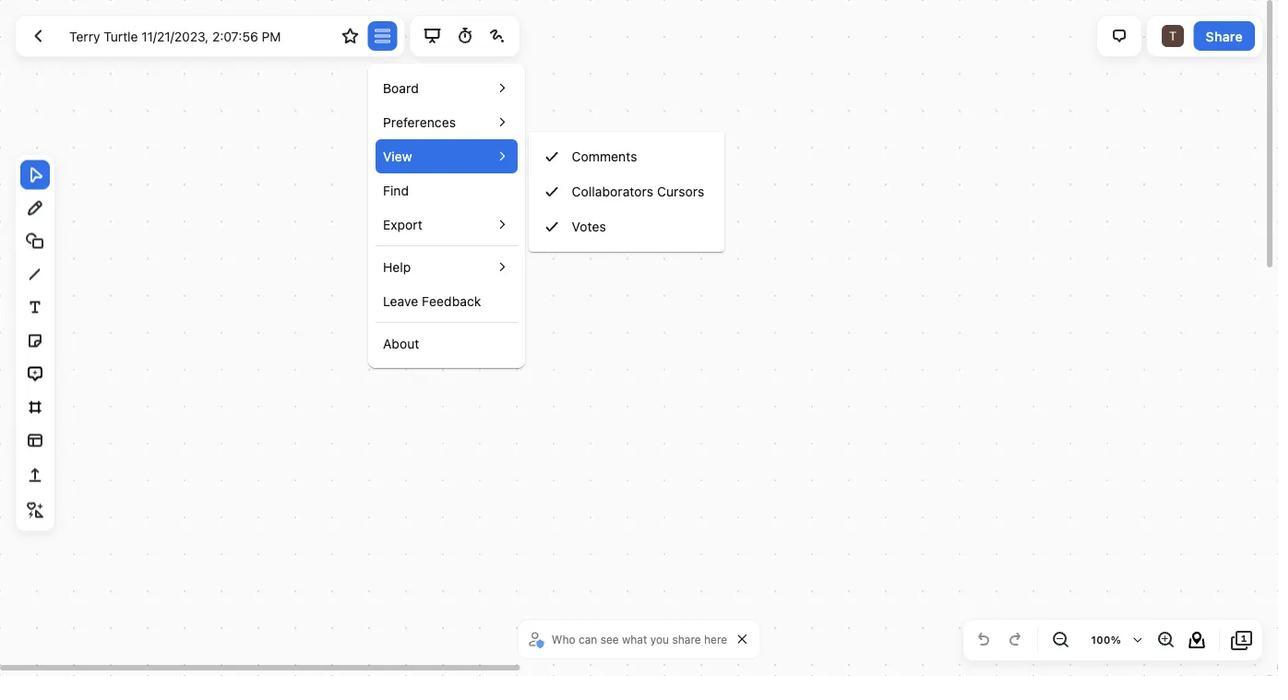 Task type: locate. For each thing, give the bounding box(es) containing it.
collaborators cursors
[[572, 184, 705, 199]]

more options image
[[372, 25, 394, 47]]

export menu item
[[376, 208, 518, 242]]

about
[[383, 336, 419, 351]]

menu item
[[376, 132, 735, 252]]

votes
[[572, 219, 606, 234]]

pages image
[[1231, 629, 1253, 652]]

feedback
[[422, 294, 481, 309]]

comment panel image
[[1108, 25, 1131, 47]]

menu item containing view
[[376, 132, 735, 252]]

find menu item
[[383, 181, 409, 200]]

upload pdfs and images image
[[24, 465, 46, 487]]

menu
[[368, 71, 735, 361]]

see
[[601, 633, 619, 646]]

more tools image
[[24, 500, 46, 522]]

tooltip
[[368, 64, 735, 368]]

who can see what you share here
[[552, 633, 727, 646]]

leave feedback, submenu menu item
[[383, 292, 481, 311]]

about, submenu menu item
[[383, 334, 419, 353]]

cursors
[[657, 184, 705, 199]]

view, submenu menu item
[[383, 147, 412, 166]]

who
[[552, 633, 576, 646]]

laser image
[[486, 25, 509, 47]]

help menu
[[529, 132, 724, 252]]

tooltip containing board
[[368, 64, 735, 368]]

export
[[383, 217, 423, 232]]

zoom out image
[[1049, 629, 1072, 652]]

templates image
[[24, 430, 46, 452]]

100 %
[[1091, 635, 1121, 647]]

comments
[[572, 149, 637, 164]]

mini map image
[[1186, 629, 1208, 652]]



Task type: vqa. For each thing, say whether or not it's contained in the screenshot.
MEETINGS navigation
no



Task type: describe. For each thing, give the bounding box(es) containing it.
board menu item
[[376, 71, 518, 105]]

leave feedback
[[383, 294, 481, 309]]

board
[[383, 80, 419, 96]]

preferences
[[383, 114, 456, 130]]

menu containing board
[[368, 71, 735, 361]]

who can see what you share here button
[[526, 626, 732, 653]]

present image
[[421, 25, 444, 47]]

timer image
[[454, 25, 476, 47]]

board, submenu menu item
[[383, 78, 419, 98]]

you
[[650, 633, 669, 646]]

help, submenu menu item
[[383, 258, 411, 277]]

star this whiteboard image
[[339, 25, 361, 47]]

share
[[672, 633, 701, 646]]

leave
[[383, 294, 418, 309]]

dashboard image
[[27, 25, 49, 47]]

find
[[383, 183, 409, 198]]

preferences menu item
[[376, 105, 518, 139]]

share
[[1206, 28, 1243, 44]]

%
[[1111, 635, 1121, 647]]

can
[[579, 633, 597, 646]]

what
[[622, 633, 647, 646]]

export, submenu menu item
[[383, 215, 423, 234]]

help
[[383, 259, 411, 275]]

help menu item
[[376, 250, 518, 284]]

zoom in image
[[1155, 629, 1177, 652]]

here
[[704, 633, 727, 646]]

100
[[1091, 635, 1111, 647]]

share button
[[1194, 21, 1255, 51]]

preferences, submenu menu item
[[383, 113, 456, 132]]

collaborators
[[572, 184, 654, 199]]

view
[[383, 149, 412, 164]]

Document name text field
[[56, 21, 332, 51]]



